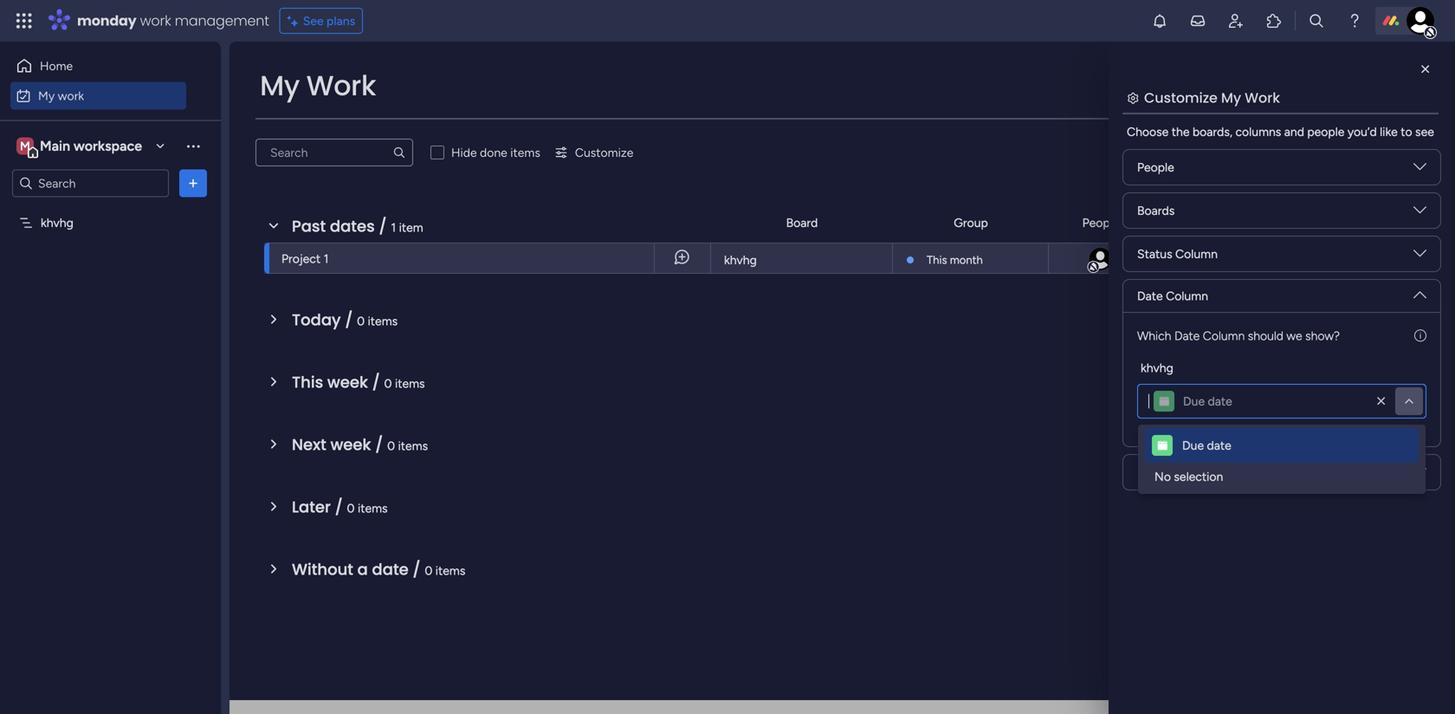 Task type: describe. For each thing, give the bounding box(es) containing it.
1 vertical spatial due
[[1183, 438, 1205, 453]]

khvhg inside khvhg list box
[[41, 215, 74, 230]]

item
[[399, 220, 423, 235]]

/ left item
[[379, 215, 387, 237]]

week for this
[[327, 371, 368, 393]]

/ right today
[[345, 309, 353, 331]]

15,
[[1206, 251, 1219, 265]]

which date column should we show?
[[1138, 328, 1341, 343]]

inbox image
[[1190, 12, 1207, 29]]

dapulse dropdown down arrow image
[[1414, 204, 1427, 223]]

my work
[[260, 66, 376, 105]]

search image
[[393, 146, 406, 159]]

my inside main content
[[1222, 88, 1242, 107]]

khvhg for khvhg group
[[1141, 360, 1174, 375]]

help image
[[1347, 12, 1364, 29]]

no selection
[[1155, 469, 1224, 484]]

priority column
[[1138, 465, 1222, 480]]

workspace
[[74, 138, 142, 154]]

Filter dashboard by text search field
[[256, 139, 413, 166]]

you'd
[[1348, 124, 1378, 139]]

my work
[[38, 88, 84, 103]]

Search in workspace field
[[36, 173, 145, 193]]

without
[[292, 559, 354, 581]]

items inside later / 0 items
[[358, 501, 388, 516]]

dapulse dropdown down arrow image for date column
[[1414, 282, 1427, 301]]

0 inside today / 0 items
[[357, 314, 365, 328]]

past
[[292, 215, 326, 237]]

status for status
[[1318, 215, 1353, 230]]

choose the boards, columns and people you'd like to see
[[1127, 124, 1435, 139]]

without a date / 0 items
[[292, 559, 466, 581]]

my for my work
[[260, 66, 300, 105]]

done
[[480, 145, 508, 160]]

people
[[1308, 124, 1345, 139]]

date for date column
[[1138, 289, 1164, 303]]

1 horizontal spatial gary orlando image
[[1407, 7, 1435, 35]]

1 horizontal spatial work
[[1245, 88, 1281, 107]]

select product image
[[16, 12, 33, 29]]

home
[[40, 58, 73, 73]]

see
[[1416, 124, 1435, 139]]

hide done items
[[451, 145, 541, 160]]

this week / 0 items
[[292, 371, 425, 393]]

0 inside this week / 0 items
[[384, 376, 392, 391]]

my for my work
[[38, 88, 55, 103]]

monday work management
[[77, 11, 269, 30]]

dapulse dropdown down arrow image for people
[[1414, 160, 1427, 180]]

to
[[1401, 124, 1413, 139]]

09:00
[[1222, 251, 1253, 265]]

main content containing past dates /
[[230, 42, 1456, 714]]

m
[[20, 139, 30, 153]]

workspace options image
[[185, 137, 202, 154]]

should
[[1248, 328, 1284, 343]]

today
[[292, 309, 341, 331]]

later / 0 items
[[292, 496, 388, 518]]

0 inside later / 0 items
[[347, 501, 355, 516]]

my work button
[[10, 82, 186, 110]]

customize button
[[548, 139, 641, 166]]

workspace selection element
[[16, 136, 145, 158]]

this month
[[927, 253, 983, 267]]

show?
[[1306, 328, 1341, 343]]

0 inside 'without a date / 0 items'
[[425, 563, 433, 578]]

0 inside next week / 0 items
[[387, 438, 395, 453]]

see
[[303, 13, 324, 28]]

column for status column
[[1176, 247, 1218, 261]]

workspace image
[[16, 136, 34, 156]]

1 inside past dates / 1 item
[[391, 220, 396, 235]]

main workspace
[[40, 138, 142, 154]]

nov
[[1182, 251, 1203, 265]]

and
[[1285, 124, 1305, 139]]

this for week
[[292, 371, 323, 393]]



Task type: locate. For each thing, give the bounding box(es) containing it.
next week / 0 items
[[292, 434, 428, 456]]

0 horizontal spatial people
[[1083, 215, 1120, 230]]

4 dapulse dropdown down arrow image from the top
[[1414, 465, 1427, 485]]

1 horizontal spatial customize
[[1145, 88, 1218, 107]]

column for priority column
[[1180, 465, 1222, 480]]

work inside the my work button
[[58, 88, 84, 103]]

gary orlando image
[[1407, 7, 1435, 35], [1088, 246, 1114, 272]]

this up next at the bottom left of the page
[[292, 371, 323, 393]]

column
[[1176, 247, 1218, 261], [1167, 289, 1209, 303], [1203, 328, 1245, 343], [1180, 465, 1222, 480]]

0 vertical spatial khvhg
[[41, 215, 74, 230]]

0 horizontal spatial work
[[58, 88, 84, 103]]

work
[[306, 66, 376, 105], [1245, 88, 1281, 107]]

1 vertical spatial date
[[1138, 289, 1164, 303]]

status left dapulse dropdown down arrow icon
[[1318, 215, 1353, 230]]

1 left item
[[391, 220, 396, 235]]

option
[[0, 207, 221, 211]]

/
[[379, 215, 387, 237], [345, 309, 353, 331], [372, 371, 380, 393], [375, 434, 383, 456], [335, 496, 343, 518], [413, 559, 421, 581]]

items inside 'without a date / 0 items'
[[436, 563, 466, 578]]

week
[[327, 371, 368, 393], [331, 434, 371, 456]]

1 vertical spatial status
[[1138, 247, 1173, 261]]

0 vertical spatial status
[[1318, 215, 1353, 230]]

past dates / 1 item
[[292, 215, 423, 237]]

khvhg
[[41, 215, 74, 230], [724, 253, 757, 267], [1141, 360, 1174, 375]]

monday
[[77, 11, 137, 30]]

column right the 'no'
[[1180, 465, 1222, 480]]

customize for customize my work
[[1145, 88, 1218, 107]]

week right next at the bottom left of the page
[[331, 434, 371, 456]]

management
[[175, 11, 269, 30]]

3 dapulse dropdown down arrow image from the top
[[1414, 282, 1427, 301]]

1 vertical spatial people
[[1083, 215, 1120, 230]]

1 horizontal spatial this
[[927, 253, 948, 267]]

0 vertical spatial due date
[[1184, 394, 1233, 409]]

1
[[391, 220, 396, 235], [324, 251, 329, 266]]

dapulse dropdown down arrow image
[[1414, 160, 1427, 180], [1414, 247, 1427, 266], [1414, 282, 1427, 301], [1414, 465, 1427, 485]]

board
[[787, 215, 818, 230]]

this left 'month'
[[927, 253, 948, 267]]

due date down which date column should we show?
[[1184, 394, 1233, 409]]

group
[[954, 215, 989, 230]]

None search field
[[256, 139, 413, 166]]

date
[[1208, 394, 1233, 409], [1208, 438, 1232, 453], [372, 559, 409, 581]]

2 horizontal spatial khvhg
[[1141, 360, 1174, 375]]

my up boards,
[[1222, 88, 1242, 107]]

0
[[357, 314, 365, 328], [384, 376, 392, 391], [387, 438, 395, 453], [347, 501, 355, 516], [425, 563, 433, 578]]

1 dapulse dropdown down arrow image from the top
[[1414, 160, 1427, 180]]

1 horizontal spatial people
[[1138, 160, 1175, 175]]

home button
[[10, 52, 186, 80]]

apps image
[[1266, 12, 1283, 29]]

0 vertical spatial this
[[927, 253, 948, 267]]

0 vertical spatial gary orlando image
[[1407, 7, 1435, 35]]

1 horizontal spatial 1
[[391, 220, 396, 235]]

0 vertical spatial week
[[327, 371, 368, 393]]

v2 overdue deadline image
[[1159, 250, 1173, 266]]

2 vertical spatial date
[[372, 559, 409, 581]]

0 vertical spatial people
[[1138, 160, 1175, 175]]

which
[[1138, 328, 1172, 343]]

the
[[1172, 124, 1190, 139]]

am
[[1256, 251, 1273, 265]]

0 horizontal spatial 1
[[324, 251, 329, 266]]

1 vertical spatial khvhg
[[724, 253, 757, 267]]

choose
[[1127, 124, 1169, 139]]

items inside next week / 0 items
[[398, 438, 428, 453]]

work for my
[[58, 88, 84, 103]]

items inside today / 0 items
[[368, 314, 398, 328]]

1 horizontal spatial status
[[1318, 215, 1353, 230]]

work for monday
[[140, 11, 171, 30]]

1 vertical spatial customize
[[575, 145, 634, 160]]

khvhg group
[[1138, 359, 1427, 419]]

people down choose
[[1138, 160, 1175, 175]]

khvhg list box
[[0, 205, 221, 471]]

project 1
[[282, 251, 329, 266]]

0 horizontal spatial khvhg
[[41, 215, 74, 230]]

due date inside khvhg group
[[1184, 394, 1233, 409]]

1 horizontal spatial date
[[1175, 328, 1200, 343]]

people
[[1138, 160, 1175, 175], [1083, 215, 1120, 230]]

date right a
[[372, 559, 409, 581]]

1 right project
[[324, 251, 329, 266]]

work down "plans"
[[306, 66, 376, 105]]

due inside khvhg group
[[1184, 394, 1205, 409]]

/ up next week / 0 items
[[372, 371, 380, 393]]

0 horizontal spatial gary orlando image
[[1088, 246, 1114, 272]]

date up selection
[[1208, 438, 1232, 453]]

1 vertical spatial 1
[[324, 251, 329, 266]]

0 vertical spatial due
[[1184, 394, 1205, 409]]

khvhg heading
[[1141, 359, 1174, 377]]

date column
[[1138, 289, 1209, 303]]

1 horizontal spatial work
[[140, 11, 171, 30]]

customize for customize
[[575, 145, 634, 160]]

dapulse dropdown down arrow image for priority column
[[1414, 465, 1427, 485]]

week down today / 0 items
[[327, 371, 368, 393]]

project
[[282, 251, 321, 266]]

selection
[[1175, 469, 1224, 484]]

boards
[[1138, 203, 1175, 218]]

my
[[260, 66, 300, 105], [1222, 88, 1242, 107], [38, 88, 55, 103]]

plans
[[327, 13, 355, 28]]

v2 info image
[[1415, 327, 1427, 345]]

week for next
[[331, 434, 371, 456]]

work right monday at the left of the page
[[140, 11, 171, 30]]

0 horizontal spatial status
[[1138, 247, 1173, 261]]

1 vertical spatial due date
[[1183, 438, 1232, 453]]

2 horizontal spatial my
[[1222, 88, 1242, 107]]

see plans
[[303, 13, 355, 28]]

date for date
[[1201, 215, 1227, 230]]

2 vertical spatial date
[[1175, 328, 1200, 343]]

0 right a
[[425, 563, 433, 578]]

later
[[292, 496, 331, 518]]

0 horizontal spatial this
[[292, 371, 323, 393]]

search everything image
[[1309, 12, 1326, 29]]

0 horizontal spatial my
[[38, 88, 55, 103]]

due
[[1184, 394, 1205, 409], [1183, 438, 1205, 453]]

status
[[1318, 215, 1353, 230], [1138, 247, 1173, 261]]

0 vertical spatial date
[[1208, 394, 1233, 409]]

work up columns
[[1245, 88, 1281, 107]]

status for status column
[[1138, 247, 1173, 261]]

hide
[[451, 145, 477, 160]]

1 vertical spatial week
[[331, 434, 371, 456]]

month
[[950, 253, 983, 267]]

due date up selection
[[1183, 438, 1232, 453]]

prio
[[1437, 215, 1456, 230]]

items
[[511, 145, 541, 160], [368, 314, 398, 328], [395, 376, 425, 391], [398, 438, 428, 453], [358, 501, 388, 516], [436, 563, 466, 578]]

a
[[358, 559, 368, 581]]

0 right today
[[357, 314, 365, 328]]

customize inside button
[[575, 145, 634, 160]]

status left "nov"
[[1138, 247, 1173, 261]]

this
[[927, 253, 948, 267], [292, 371, 323, 393]]

1 vertical spatial this
[[292, 371, 323, 393]]

this for month
[[927, 253, 948, 267]]

gary orlando image right help image
[[1407, 7, 1435, 35]]

column for date column
[[1167, 289, 1209, 303]]

none search field inside main content
[[256, 139, 413, 166]]

work down "home"
[[58, 88, 84, 103]]

gary orlando image inside main content
[[1088, 246, 1114, 272]]

khvhg inside khvhg group
[[1141, 360, 1174, 375]]

0 vertical spatial date
[[1201, 215, 1227, 230]]

people left boards
[[1083, 215, 1120, 230]]

0 vertical spatial customize
[[1145, 88, 1218, 107]]

1 vertical spatial gary orlando image
[[1088, 246, 1114, 272]]

my down "home"
[[38, 88, 55, 103]]

dates
[[330, 215, 375, 237]]

0 horizontal spatial work
[[306, 66, 376, 105]]

date up the which
[[1138, 289, 1164, 303]]

1 horizontal spatial khvhg
[[724, 253, 757, 267]]

due date
[[1184, 394, 1233, 409], [1183, 438, 1232, 453]]

notifications image
[[1152, 12, 1169, 29]]

0 horizontal spatial date
[[1138, 289, 1164, 303]]

0 vertical spatial work
[[140, 11, 171, 30]]

2 dapulse dropdown down arrow image from the top
[[1414, 247, 1427, 266]]

items inside this week / 0 items
[[395, 376, 425, 391]]

my inside button
[[38, 88, 55, 103]]

invite members image
[[1228, 12, 1245, 29]]

0 vertical spatial 1
[[391, 220, 396, 235]]

date down which date column should we show?
[[1208, 394, 1233, 409]]

like
[[1381, 124, 1398, 139]]

/ down this week / 0 items
[[375, 434, 383, 456]]

customize my work
[[1145, 88, 1281, 107]]

main content
[[230, 42, 1456, 714]]

date up 15,
[[1201, 215, 1227, 230]]

next
[[292, 434, 326, 456]]

/ right a
[[413, 559, 421, 581]]

date inside khvhg group
[[1208, 394, 1233, 409]]

nov 15, 09:00 am
[[1182, 251, 1273, 265]]

main
[[40, 138, 70, 154]]

columns
[[1236, 124, 1282, 139]]

see plans button
[[280, 8, 363, 34]]

0 up next week / 0 items
[[384, 376, 392, 391]]

/ right later
[[335, 496, 343, 518]]

0 right later
[[347, 501, 355, 516]]

boards,
[[1193, 124, 1233, 139]]

date right the which
[[1175, 328, 1200, 343]]

customize
[[1145, 88, 1218, 107], [575, 145, 634, 160]]

my down see plans "button"
[[260, 66, 300, 105]]

0 down this week / 0 items
[[387, 438, 395, 453]]

dapulse dropdown down arrow image for status column
[[1414, 247, 1427, 266]]

priority
[[1138, 465, 1177, 480]]

khvhg link
[[722, 244, 882, 275]]

2 horizontal spatial date
[[1201, 215, 1227, 230]]

column left the should
[[1203, 328, 1245, 343]]

date
[[1201, 215, 1227, 230], [1138, 289, 1164, 303], [1175, 328, 1200, 343]]

work
[[140, 11, 171, 30], [58, 88, 84, 103]]

0 horizontal spatial customize
[[575, 145, 634, 160]]

status column
[[1138, 247, 1218, 261]]

column down "nov"
[[1167, 289, 1209, 303]]

column right v2 overdue deadline icon
[[1176, 247, 1218, 261]]

khvhg inside khvhg link
[[724, 253, 757, 267]]

1 vertical spatial work
[[58, 88, 84, 103]]

1 horizontal spatial my
[[260, 66, 300, 105]]

today / 0 items
[[292, 309, 398, 331]]

khvhg for khvhg link
[[724, 253, 757, 267]]

no
[[1155, 469, 1172, 484]]

gary orlando image left v2 overdue deadline icon
[[1088, 246, 1114, 272]]

1 vertical spatial date
[[1208, 438, 1232, 453]]

2 vertical spatial khvhg
[[1141, 360, 1174, 375]]

options image
[[185, 175, 202, 192]]

we
[[1287, 328, 1303, 343]]



Task type: vqa. For each thing, say whether or not it's contained in the screenshot.
'search field' within MAIN CONTENT
yes



